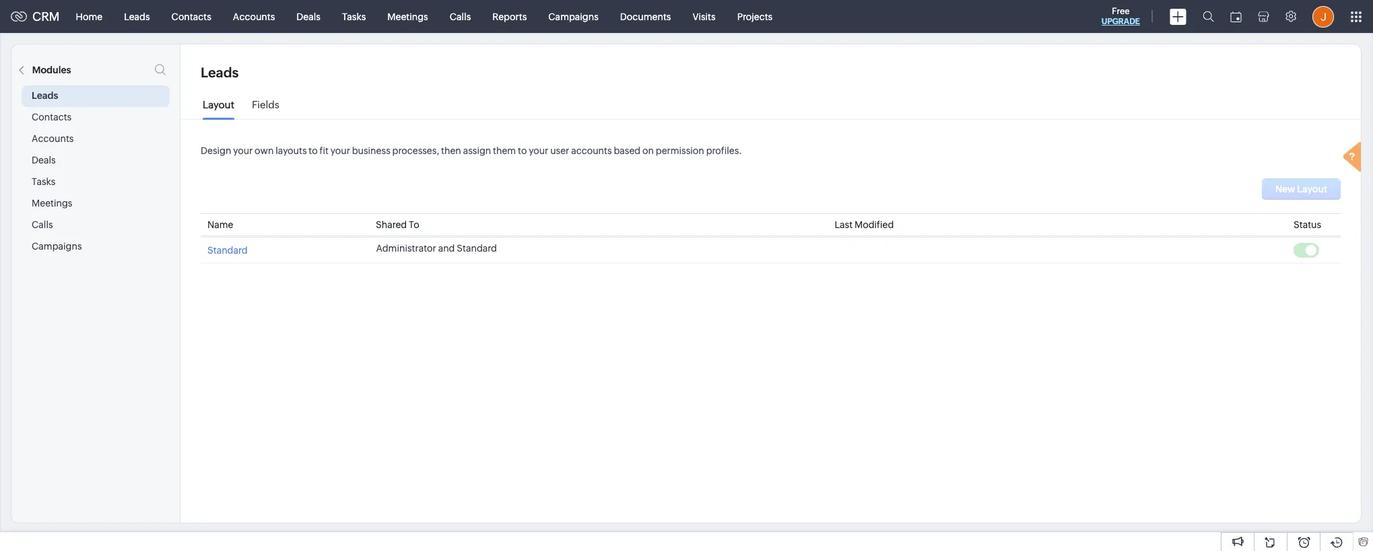 Task type: vqa. For each thing, say whether or not it's contained in the screenshot.
logo
no



Task type: describe. For each thing, give the bounding box(es) containing it.
and
[[438, 243, 455, 254]]

permission
[[656, 146, 705, 156]]

campaigns link
[[538, 0, 610, 33]]

create menu element
[[1162, 0, 1195, 33]]

assign
[[463, 146, 491, 156]]

meetings link
[[377, 0, 439, 33]]

1 vertical spatial deals
[[32, 155, 56, 166]]

crm link
[[11, 9, 60, 24]]

0 horizontal spatial standard
[[207, 245, 248, 256]]

leads link
[[113, 0, 161, 33]]

crm
[[32, 9, 60, 24]]

profiles.
[[706, 146, 742, 156]]

documents link
[[610, 0, 682, 33]]

profile image
[[1313, 6, 1335, 27]]

based
[[614, 146, 641, 156]]

1 your from the left
[[233, 146, 253, 156]]

them
[[493, 146, 516, 156]]

upgrade
[[1102, 17, 1141, 26]]

0 horizontal spatial contacts
[[32, 112, 72, 123]]

reports link
[[482, 0, 538, 33]]

user
[[551, 146, 569, 156]]

3 your from the left
[[529, 146, 549, 156]]

search element
[[1195, 0, 1223, 33]]

contacts link
[[161, 0, 222, 33]]

1 horizontal spatial tasks
[[342, 11, 366, 22]]

tasks link
[[331, 0, 377, 33]]

design
[[201, 146, 231, 156]]

0 vertical spatial leads
[[124, 11, 150, 22]]

free upgrade
[[1102, 6, 1141, 26]]

0 vertical spatial calls
[[450, 11, 471, 22]]

free
[[1112, 6, 1130, 16]]

1 horizontal spatial meetings
[[388, 11, 428, 22]]

calls link
[[439, 0, 482, 33]]

projects
[[737, 11, 773, 22]]

calendar image
[[1231, 11, 1242, 22]]

0 horizontal spatial accounts
[[32, 133, 74, 144]]

1 vertical spatial leads
[[201, 65, 239, 80]]

1 vertical spatial tasks
[[32, 177, 56, 187]]

home
[[76, 11, 102, 22]]

administrator and standard
[[376, 243, 497, 254]]

2 your from the left
[[331, 146, 350, 156]]

fields link
[[252, 99, 280, 121]]

home link
[[65, 0, 113, 33]]

profile element
[[1305, 0, 1343, 33]]

on
[[643, 146, 654, 156]]

standard link
[[207, 243, 248, 256]]

fit
[[320, 146, 329, 156]]



Task type: locate. For each thing, give the bounding box(es) containing it.
deals link
[[286, 0, 331, 33]]

campaigns
[[549, 11, 599, 22], [32, 241, 82, 252]]

modified
[[855, 220, 894, 230]]

last
[[835, 220, 853, 230]]

layout link
[[203, 99, 234, 121]]

0 horizontal spatial meetings
[[32, 198, 72, 209]]

design your own layouts to fit your business processes, then assign them to your user accounts based on permission profiles.
[[201, 146, 742, 156]]

reports
[[493, 11, 527, 22]]

0 vertical spatial deals
[[297, 11, 321, 22]]

0 horizontal spatial calls
[[32, 220, 53, 230]]

contacts down modules
[[32, 112, 72, 123]]

0 horizontal spatial to
[[309, 146, 318, 156]]

administrator
[[376, 243, 436, 254]]

1 vertical spatial campaigns
[[32, 241, 82, 252]]

0 horizontal spatial leads
[[32, 90, 58, 101]]

processes,
[[392, 146, 439, 156]]

shared to
[[376, 220, 420, 230]]

2 horizontal spatial leads
[[201, 65, 239, 80]]

your
[[233, 146, 253, 156], [331, 146, 350, 156], [529, 146, 549, 156]]

calls
[[450, 11, 471, 22], [32, 220, 53, 230]]

2 horizontal spatial your
[[529, 146, 549, 156]]

shared
[[376, 220, 407, 230]]

2 to from the left
[[518, 146, 527, 156]]

0 vertical spatial accounts
[[233, 11, 275, 22]]

documents
[[620, 11, 671, 22]]

tasks
[[342, 11, 366, 22], [32, 177, 56, 187]]

layout
[[203, 99, 234, 110]]

1 horizontal spatial contacts
[[172, 11, 211, 22]]

0 horizontal spatial your
[[233, 146, 253, 156]]

projects link
[[727, 0, 784, 33]]

visits
[[693, 11, 716, 22]]

leads up layout
[[201, 65, 239, 80]]

1 horizontal spatial accounts
[[233, 11, 275, 22]]

then
[[441, 146, 461, 156]]

business
[[352, 146, 391, 156]]

create menu image
[[1170, 8, 1187, 25]]

standard right and
[[457, 243, 497, 254]]

your left user
[[529, 146, 549, 156]]

visits link
[[682, 0, 727, 33]]

0 horizontal spatial deals
[[32, 155, 56, 166]]

deals
[[297, 11, 321, 22], [32, 155, 56, 166]]

leads down modules
[[32, 90, 58, 101]]

0 vertical spatial tasks
[[342, 11, 366, 22]]

None button
[[1262, 179, 1341, 200]]

search image
[[1203, 11, 1215, 22]]

to
[[409, 220, 420, 230]]

your right fit
[[331, 146, 350, 156]]

contacts
[[172, 11, 211, 22], [32, 112, 72, 123]]

1 horizontal spatial your
[[331, 146, 350, 156]]

0 vertical spatial meetings
[[388, 11, 428, 22]]

modules
[[32, 65, 71, 75]]

1 vertical spatial calls
[[32, 220, 53, 230]]

0 horizontal spatial campaigns
[[32, 241, 82, 252]]

1 horizontal spatial to
[[518, 146, 527, 156]]

1 vertical spatial meetings
[[32, 198, 72, 209]]

accounts link
[[222, 0, 286, 33]]

1 vertical spatial accounts
[[32, 133, 74, 144]]

standard down name
[[207, 245, 248, 256]]

1 vertical spatial contacts
[[32, 112, 72, 123]]

status
[[1294, 220, 1322, 230]]

accounts
[[233, 11, 275, 22], [32, 133, 74, 144]]

meetings
[[388, 11, 428, 22], [32, 198, 72, 209]]

1 horizontal spatial deals
[[297, 11, 321, 22]]

fields
[[252, 99, 280, 110]]

name
[[207, 220, 233, 230]]

own
[[255, 146, 274, 156]]

leads right home 'link'
[[124, 11, 150, 22]]

last modified
[[835, 220, 894, 230]]

1 horizontal spatial calls
[[450, 11, 471, 22]]

accounts
[[571, 146, 612, 156]]

0 vertical spatial contacts
[[172, 11, 211, 22]]

leads
[[124, 11, 150, 22], [201, 65, 239, 80], [32, 90, 58, 101]]

to
[[309, 146, 318, 156], [518, 146, 527, 156]]

to right them
[[518, 146, 527, 156]]

standard
[[457, 243, 497, 254], [207, 245, 248, 256]]

2 vertical spatial leads
[[32, 90, 58, 101]]

1 horizontal spatial campaigns
[[549, 11, 599, 22]]

0 vertical spatial campaigns
[[549, 11, 599, 22]]

1 horizontal spatial standard
[[457, 243, 497, 254]]

layouts
[[276, 146, 307, 156]]

contacts right leads link
[[172, 11, 211, 22]]

1 to from the left
[[309, 146, 318, 156]]

to left fit
[[309, 146, 318, 156]]

1 horizontal spatial leads
[[124, 11, 150, 22]]

your left the 'own'
[[233, 146, 253, 156]]

0 horizontal spatial tasks
[[32, 177, 56, 187]]



